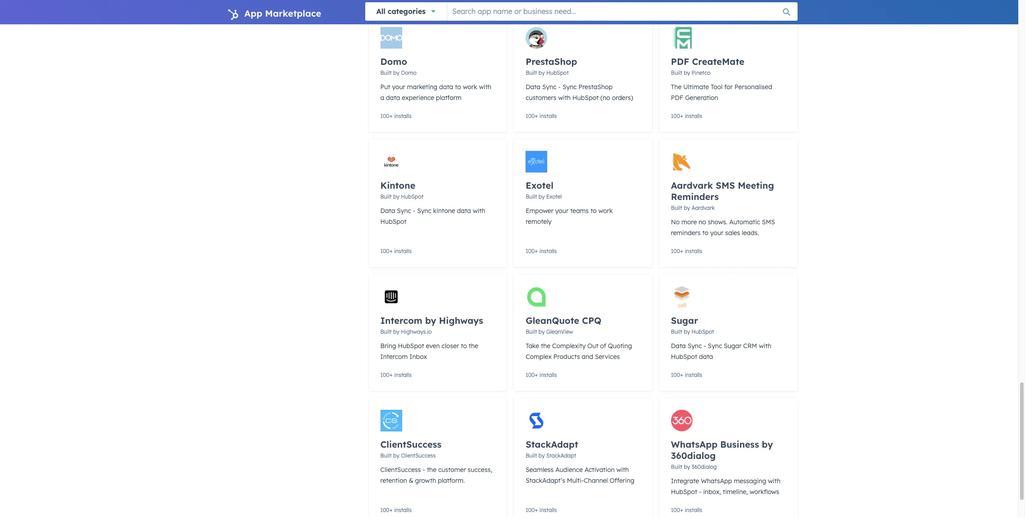 Task type: vqa. For each thing, say whether or not it's contained in the screenshot.


Task type: describe. For each thing, give the bounding box(es) containing it.
0 horizontal spatial prestashop
[[526, 56, 577, 67]]

- for sugar
[[704, 342, 706, 350]]

+ for whatsapp business by 360dialog
[[680, 507, 683, 514]]

with for domo
[[479, 83, 492, 91]]

marketing
[[407, 83, 437, 91]]

empower
[[526, 207, 554, 215]]

customers
[[526, 94, 557, 102]]

built inside "whatsapp business by 360dialog built by 360dialog"
[[671, 464, 682, 470]]

clientsuccess for clientsuccess built by clientsuccess
[[380, 439, 442, 450]]

100 for domo
[[380, 113, 390, 119]]

installs for whatsapp business by 360dialog
[[685, 507, 702, 514]]

sugar inside sugar built by hubspot
[[671, 315, 698, 326]]

100 + installs for aardvark sms meeting reminders
[[671, 248, 702, 255]]

remotely
[[526, 218, 552, 226]]

built inside pdf createmate built by pinetco
[[671, 69, 682, 76]]

messaging
[[734, 477, 766, 485]]

100 for stackadapt
[[526, 507, 535, 514]]

data sync - sync kintone data with hubspot
[[380, 207, 485, 226]]

domo built by domo
[[380, 56, 417, 76]]

installs for exotel
[[540, 248, 557, 255]]

channel
[[584, 477, 608, 485]]

installs for intercom by highways
[[394, 372, 412, 378]]

data for prestashop
[[526, 83, 541, 91]]

prestashop built by hubspot
[[526, 56, 577, 76]]

installs for sugar
[[685, 372, 702, 378]]

personalised
[[735, 83, 772, 91]]

by inside exotel built by exotel
[[539, 193, 545, 200]]

the ultimate tool for personalised pdf generation
[[671, 83, 772, 102]]

platform.
[[438, 477, 465, 485]]

whatsapp inside integrate whatsapp messaging with hubspot - inbox, timeline, workflows
[[701, 477, 732, 485]]

your for domo
[[392, 83, 405, 91]]

prestashop inside "data sync - sync prestashop customers with hubspot (no orders)"
[[579, 83, 613, 91]]

and
[[582, 353, 593, 361]]

hubspot inside prestashop built by hubspot
[[546, 69, 569, 76]]

cpq
[[582, 315, 601, 326]]

highways.io
[[401, 328, 432, 335]]

multi-
[[567, 477, 584, 485]]

pdf inside the ultimate tool for personalised pdf generation
[[671, 94, 683, 102]]

1 vertical spatial aardvark
[[692, 205, 715, 211]]

experience
[[402, 94, 434, 102]]

+ for prestashop
[[535, 113, 538, 119]]

no
[[671, 218, 680, 226]]

built inside gleanquote cpq built by gleanview
[[526, 328, 537, 335]]

growth
[[415, 477, 436, 485]]

stackadapt inside stackadapt built by stackadapt
[[546, 452, 576, 459]]

sugar inside data sync - sync sugar crm with hubspot data
[[724, 342, 742, 350]]

highways
[[439, 315, 483, 326]]

(no
[[601, 94, 610, 102]]

work inside empower your teams to work remotely
[[599, 207, 613, 215]]

100 for gleanquote cpq
[[526, 372, 535, 378]]

all categories
[[376, 7, 426, 16]]

closer
[[442, 342, 459, 350]]

sms inside aardvark sms meeting reminders built by aardvark
[[716, 180, 735, 191]]

to inside bring hubspot even closer to the intercom inbox
[[461, 342, 467, 350]]

100 for pdf createmate
[[671, 113, 680, 119]]

0 vertical spatial aardvark
[[671, 180, 713, 191]]

by inside prestashop built by hubspot
[[539, 69, 545, 76]]

leads.
[[742, 229, 759, 237]]

pinetco
[[692, 69, 711, 76]]

kintone
[[380, 180, 416, 191]]

built inside stackadapt built by stackadapt
[[526, 452, 537, 459]]

take the complexity out of quoting complex products and services
[[526, 342, 632, 361]]

sugar built by hubspot
[[671, 315, 714, 335]]

more
[[682, 218, 697, 226]]

clientsuccess - the customer success, retention & growth platform.
[[380, 466, 492, 485]]

1 vertical spatial exotel
[[546, 193, 562, 200]]

+ for gleanquote cpq
[[535, 372, 538, 378]]

complexity
[[552, 342, 586, 350]]

hubspot inside data sync - sync sugar crm with hubspot data
[[671, 353, 697, 361]]

to inside put your marketing data to work with a data experience platform
[[455, 83, 461, 91]]

data inside data sync - sync sugar crm with hubspot data
[[699, 353, 713, 361]]

with for prestashop
[[558, 94, 571, 102]]

complex
[[526, 353, 552, 361]]

by inside the domo built by domo
[[393, 69, 400, 76]]

even
[[426, 342, 440, 350]]

&
[[409, 477, 413, 485]]

platform
[[436, 94, 462, 102]]

data right 'a'
[[386, 94, 400, 102]]

+ for aardvark sms meeting reminders
[[680, 248, 683, 255]]

+ for domo
[[390, 113, 393, 119]]

built inside the domo built by domo
[[380, 69, 392, 76]]

workflows
[[750, 488, 779, 496]]

customer
[[438, 466, 466, 474]]

100 for aardvark sms meeting reminders
[[671, 248, 680, 255]]

100 + installs for gleanquote cpq
[[526, 372, 557, 378]]

1 vertical spatial 360dialog
[[692, 464, 717, 470]]

exotel built by exotel
[[526, 180, 562, 200]]

data for sugar
[[671, 342, 686, 350]]

+ for clientsuccess
[[390, 507, 393, 514]]

100 + installs for exotel
[[526, 248, 557, 255]]

to inside empower your teams to work remotely
[[591, 207, 597, 215]]

orders)
[[612, 94, 633, 102]]

installs for gleanquote cpq
[[540, 372, 557, 378]]

teams
[[570, 207, 589, 215]]

hubspot inside bring hubspot even closer to the intercom inbox
[[398, 342, 424, 350]]

+ for exotel
[[535, 248, 538, 255]]

crm
[[743, 342, 757, 350]]

+ for sugar
[[680, 372, 683, 378]]

audience
[[555, 466, 583, 474]]

100 for intercom by highways
[[380, 372, 390, 378]]

built inside clientsuccess built by clientsuccess
[[380, 452, 392, 459]]

100 for whatsapp business by 360dialog
[[671, 507, 680, 514]]

installs for stackadapt
[[540, 507, 557, 514]]

data up platform
[[439, 83, 453, 91]]

integrate whatsapp messaging with hubspot - inbox, timeline, workflows
[[671, 477, 781, 496]]

sms inside no more no shows. automatic sms reminders to your sales leads.
[[762, 218, 775, 226]]

hubspot inside "kintone built by hubspot"
[[401, 193, 424, 200]]

ultimate
[[683, 83, 709, 91]]

clientsuccess inside clientsuccess built by clientsuccess
[[401, 452, 436, 459]]

integrate
[[671, 477, 699, 485]]

gleanquote
[[526, 315, 579, 326]]

bring
[[380, 342, 396, 350]]

installs for clientsuccess
[[394, 507, 412, 514]]

automatic
[[729, 218, 760, 226]]

by inside aardvark sms meeting reminders built by aardvark
[[684, 205, 690, 211]]

offering
[[610, 477, 634, 485]]

seamless
[[526, 466, 554, 474]]

data sync - sync sugar crm with hubspot data
[[671, 342, 771, 361]]

+ for intercom by highways
[[390, 372, 393, 378]]

quoting
[[608, 342, 632, 350]]

installs for aardvark sms meeting reminders
[[685, 248, 702, 255]]

100 + installs for prestashop
[[526, 113, 557, 119]]

the inside the take the complexity out of quoting complex products and services
[[541, 342, 551, 350]]

+ for pdf createmate
[[680, 113, 683, 119]]

built inside sugar built by hubspot
[[671, 328, 682, 335]]

100 for exotel
[[526, 248, 535, 255]]

put your marketing data to work with a data experience platform
[[380, 83, 492, 102]]

reminders
[[671, 191, 719, 202]]

0 vertical spatial stackadapt
[[526, 439, 578, 450]]

kintone
[[433, 207, 455, 215]]

gleanview
[[546, 328, 573, 335]]

100 + installs for whatsapp business by 360dialog
[[671, 507, 702, 514]]



Task type: locate. For each thing, give the bounding box(es) containing it.
sugar
[[671, 315, 698, 326], [724, 342, 742, 350]]

data inside data sync - sync sugar crm with hubspot data
[[671, 342, 686, 350]]

by inside clientsuccess built by clientsuccess
[[393, 452, 400, 459]]

data
[[526, 83, 541, 91], [380, 207, 395, 215], [671, 342, 686, 350]]

data down sugar built by hubspot
[[699, 353, 713, 361]]

hubspot
[[546, 69, 569, 76], [573, 94, 599, 102], [401, 193, 424, 200], [380, 218, 407, 226], [692, 328, 714, 335], [398, 342, 424, 350], [671, 353, 697, 361], [671, 488, 697, 496]]

1 vertical spatial sugar
[[724, 342, 742, 350]]

prestashop
[[526, 56, 577, 67], [579, 83, 613, 91]]

1 vertical spatial domo
[[401, 69, 417, 76]]

data inside "data sync - sync prestashop customers with hubspot (no orders)"
[[526, 83, 541, 91]]

- inside data sync - sync sugar crm with hubspot data
[[704, 342, 706, 350]]

marketplace
[[265, 8, 321, 19]]

with for sugar
[[759, 342, 771, 350]]

2 horizontal spatial your
[[710, 229, 724, 237]]

0 vertical spatial work
[[463, 83, 477, 91]]

aardvark down reminders
[[692, 205, 715, 211]]

intercom inside bring hubspot even closer to the intercom inbox
[[380, 353, 408, 361]]

by
[[393, 69, 400, 76], [539, 69, 545, 76], [684, 69, 690, 76], [393, 193, 400, 200], [539, 193, 545, 200], [684, 205, 690, 211], [425, 315, 436, 326], [393, 328, 400, 335], [539, 328, 545, 335], [684, 328, 690, 335], [762, 439, 773, 450], [393, 452, 400, 459], [539, 452, 545, 459], [684, 464, 690, 470]]

a
[[380, 94, 384, 102]]

stackadapt up 'seamless' at the right bottom of the page
[[526, 439, 578, 450]]

your down "shows." on the top right of the page
[[710, 229, 724, 237]]

1 vertical spatial work
[[599, 207, 613, 215]]

built inside exotel built by exotel
[[526, 193, 537, 200]]

categories
[[388, 7, 426, 16]]

100 + installs for intercom by highways
[[380, 372, 412, 378]]

built inside "kintone built by hubspot"
[[380, 193, 392, 200]]

intercom by highways built by highways.io
[[380, 315, 483, 335]]

clientsuccess up &
[[380, 439, 442, 450]]

0 vertical spatial data
[[526, 83, 541, 91]]

Search app name or business need... search field
[[447, 2, 798, 20]]

hubspot down "kintone built by hubspot"
[[380, 218, 407, 226]]

aardvark up more
[[671, 180, 713, 191]]

stackadapt
[[526, 439, 578, 450], [546, 452, 576, 459]]

+ for stackadapt
[[535, 507, 538, 514]]

no
[[699, 218, 706, 226]]

meeting
[[738, 180, 774, 191]]

hubspot up "data sync - sync prestashop customers with hubspot (no orders)"
[[546, 69, 569, 76]]

intercom inside intercom by highways built by highways.io
[[380, 315, 422, 326]]

0 vertical spatial domo
[[380, 56, 407, 67]]

with inside data sync - sync sugar crm with hubspot data
[[759, 342, 771, 350]]

- inside the clientsuccess - the customer success, retention & growth platform.
[[423, 466, 425, 474]]

intercom down 'bring'
[[380, 353, 408, 361]]

app
[[244, 8, 262, 19]]

100 + installs
[[380, 113, 412, 119], [526, 113, 557, 119], [671, 113, 702, 119], [380, 248, 412, 255], [526, 248, 557, 255], [671, 248, 702, 255], [380, 372, 412, 378], [526, 372, 557, 378], [671, 372, 702, 378], [380, 507, 412, 514], [526, 507, 557, 514], [671, 507, 702, 514]]

inbox,
[[703, 488, 721, 496]]

hubspot down sugar built by hubspot
[[671, 353, 697, 361]]

the up complex
[[541, 342, 551, 350]]

built inside aardvark sms meeting reminders built by aardvark
[[671, 205, 682, 211]]

by inside "kintone built by hubspot"
[[393, 193, 400, 200]]

products
[[554, 353, 580, 361]]

1 horizontal spatial work
[[599, 207, 613, 215]]

100 + installs for kintone
[[380, 248, 412, 255]]

0 vertical spatial exotel
[[526, 180, 554, 191]]

0 horizontal spatial sms
[[716, 180, 735, 191]]

intercom
[[380, 315, 422, 326], [380, 353, 408, 361]]

whatsapp up integrate
[[671, 439, 718, 450]]

hubspot down integrate
[[671, 488, 697, 496]]

app marketplace
[[244, 8, 321, 19]]

pdf createmate built by pinetco
[[671, 56, 745, 76]]

built inside prestashop built by hubspot
[[526, 69, 537, 76]]

your inside no more no shows. automatic sms reminders to your sales leads.
[[710, 229, 724, 237]]

generation
[[685, 94, 718, 102]]

empower your teams to work remotely
[[526, 207, 613, 226]]

0 horizontal spatial your
[[392, 83, 405, 91]]

clientsuccess built by clientsuccess
[[380, 439, 442, 459]]

hubspot inside "data sync - sync prestashop customers with hubspot (no orders)"
[[573, 94, 599, 102]]

0 horizontal spatial work
[[463, 83, 477, 91]]

- down "kintone built by hubspot"
[[413, 207, 415, 215]]

domo up the marketing
[[401, 69, 417, 76]]

to right "teams"
[[591, 207, 597, 215]]

shows.
[[708, 218, 728, 226]]

1 vertical spatial whatsapp
[[701, 477, 732, 485]]

your
[[392, 83, 405, 91], [555, 207, 569, 215], [710, 229, 724, 237]]

0 horizontal spatial sugar
[[671, 315, 698, 326]]

100 + installs for pdf createmate
[[671, 113, 702, 119]]

pdf up the
[[671, 56, 689, 67]]

kintone built by hubspot
[[380, 180, 424, 200]]

hubspot inside integrate whatsapp messaging with hubspot - inbox, timeline, workflows
[[671, 488, 697, 496]]

with inside put your marketing data to work with a data experience platform
[[479, 83, 492, 91]]

the up growth
[[427, 466, 437, 474]]

0 vertical spatial intercom
[[380, 315, 422, 326]]

- down prestashop built by hubspot at the top
[[558, 83, 561, 91]]

all
[[376, 7, 386, 16]]

prestashop up (no
[[579, 83, 613, 91]]

- inside integrate whatsapp messaging with hubspot - inbox, timeline, workflows
[[699, 488, 702, 496]]

-
[[558, 83, 561, 91], [413, 207, 415, 215], [704, 342, 706, 350], [423, 466, 425, 474], [699, 488, 702, 496]]

intercom up highways.io
[[380, 315, 422, 326]]

your for exotel
[[555, 207, 569, 215]]

0 vertical spatial 360dialog
[[671, 450, 716, 461]]

with inside data sync - sync kintone data with hubspot
[[473, 207, 485, 215]]

pdf inside pdf createmate built by pinetco
[[671, 56, 689, 67]]

1 horizontal spatial data
[[526, 83, 541, 91]]

with
[[479, 83, 492, 91], [558, 94, 571, 102], [473, 207, 485, 215], [759, 342, 771, 350], [617, 466, 629, 474], [768, 477, 781, 485]]

exotel
[[526, 180, 554, 191], [546, 193, 562, 200]]

+
[[390, 113, 393, 119], [535, 113, 538, 119], [680, 113, 683, 119], [390, 248, 393, 255], [535, 248, 538, 255], [680, 248, 683, 255], [390, 372, 393, 378], [535, 372, 538, 378], [680, 372, 683, 378], [390, 507, 393, 514], [535, 507, 538, 514], [680, 507, 683, 514]]

0 vertical spatial sms
[[716, 180, 735, 191]]

hubspot up data sync - sync sugar crm with hubspot data
[[692, 328, 714, 335]]

with inside seamless audience activation with stackadapt's multi-channel offering
[[617, 466, 629, 474]]

stackadapt's
[[526, 477, 565, 485]]

hubspot up inbox
[[398, 342, 424, 350]]

aardvark sms meeting reminders built by aardvark
[[671, 180, 774, 211]]

retention
[[380, 477, 407, 485]]

clientsuccess inside the clientsuccess - the customer success, retention & growth platform.
[[380, 466, 421, 474]]

100 for sugar
[[671, 372, 680, 378]]

stackadapt up audience
[[546, 452, 576, 459]]

2 vertical spatial clientsuccess
[[380, 466, 421, 474]]

clientsuccess for clientsuccess - the customer success, retention & growth platform.
[[380, 466, 421, 474]]

2 pdf from the top
[[671, 94, 683, 102]]

100 for prestashop
[[526, 113, 535, 119]]

+ for kintone
[[390, 248, 393, 255]]

activation
[[585, 466, 615, 474]]

1 vertical spatial clientsuccess
[[401, 452, 436, 459]]

0 vertical spatial whatsapp
[[671, 439, 718, 450]]

pdf
[[671, 56, 689, 67], [671, 94, 683, 102]]

take
[[526, 342, 539, 350]]

pdf down the
[[671, 94, 683, 102]]

0 vertical spatial prestashop
[[526, 56, 577, 67]]

2 horizontal spatial the
[[541, 342, 551, 350]]

installs for domo
[[394, 113, 412, 119]]

by inside stackadapt built by stackadapt
[[539, 452, 545, 459]]

services
[[595, 353, 620, 361]]

1 vertical spatial pdf
[[671, 94, 683, 102]]

100 + installs for sugar
[[671, 372, 702, 378]]

1 intercom from the top
[[380, 315, 422, 326]]

timeline,
[[723, 488, 748, 496]]

all categories button
[[365, 2, 447, 21]]

to up platform
[[455, 83, 461, 91]]

1 vertical spatial stackadapt
[[546, 452, 576, 459]]

aardvark
[[671, 180, 713, 191], [692, 205, 715, 211]]

data sync - sync prestashop customers with hubspot (no orders)
[[526, 83, 633, 102]]

your right put
[[392, 83, 405, 91]]

out
[[588, 342, 599, 350]]

- inside "data sync - sync prestashop customers with hubspot (no orders)"
[[558, 83, 561, 91]]

1 horizontal spatial sugar
[[724, 342, 742, 350]]

the inside the clientsuccess - the customer success, retention & growth platform.
[[427, 466, 437, 474]]

100 + installs for stackadapt
[[526, 507, 557, 514]]

0 horizontal spatial data
[[380, 207, 395, 215]]

for
[[724, 83, 733, 91]]

gleanquote cpq built by gleanview
[[526, 315, 601, 335]]

100 for kintone
[[380, 248, 390, 255]]

0 vertical spatial clientsuccess
[[380, 439, 442, 450]]

2 intercom from the top
[[380, 353, 408, 361]]

built inside intercom by highways built by highways.io
[[380, 328, 392, 335]]

work
[[463, 83, 477, 91], [599, 207, 613, 215]]

tool
[[711, 83, 723, 91]]

the inside bring hubspot even closer to the intercom inbox
[[469, 342, 478, 350]]

2 vertical spatial your
[[710, 229, 724, 237]]

2 vertical spatial data
[[671, 342, 686, 350]]

your inside put your marketing data to work with a data experience platform
[[392, 83, 405, 91]]

sms left meeting
[[716, 180, 735, 191]]

bring hubspot even closer to the intercom inbox
[[380, 342, 478, 361]]

by inside sugar built by hubspot
[[684, 328, 690, 335]]

- down sugar built by hubspot
[[704, 342, 706, 350]]

clientsuccess up retention
[[380, 466, 421, 474]]

sync
[[542, 83, 557, 91], [563, 83, 577, 91], [397, 207, 411, 215], [417, 207, 432, 215], [688, 342, 702, 350], [708, 342, 722, 350]]

whatsapp up inbox,
[[701, 477, 732, 485]]

100
[[380, 113, 390, 119], [526, 113, 535, 119], [671, 113, 680, 119], [380, 248, 390, 255], [526, 248, 535, 255], [671, 248, 680, 255], [380, 372, 390, 378], [526, 372, 535, 378], [671, 372, 680, 378], [380, 507, 390, 514], [526, 507, 535, 514], [671, 507, 680, 514]]

inbox
[[410, 353, 427, 361]]

with inside integrate whatsapp messaging with hubspot - inbox, timeline, workflows
[[768, 477, 781, 485]]

100 + installs for domo
[[380, 113, 412, 119]]

1 vertical spatial data
[[380, 207, 395, 215]]

data right kintone
[[457, 207, 471, 215]]

100 + installs for clientsuccess
[[380, 507, 412, 514]]

domo up put
[[380, 56, 407, 67]]

sms right the automatic
[[762, 218, 775, 226]]

2 horizontal spatial data
[[671, 342, 686, 350]]

- inside data sync - sync kintone data with hubspot
[[413, 207, 415, 215]]

hubspot left (no
[[573, 94, 599, 102]]

your inside empower your teams to work remotely
[[555, 207, 569, 215]]

hubspot inside sugar built by hubspot
[[692, 328, 714, 335]]

whatsapp inside "whatsapp business by 360dialog built by 360dialog"
[[671, 439, 718, 450]]

1 pdf from the top
[[671, 56, 689, 67]]

createmate
[[692, 56, 745, 67]]

1 horizontal spatial prestashop
[[579, 83, 613, 91]]

0 horizontal spatial the
[[427, 466, 437, 474]]

data inside data sync - sync kintone data with hubspot
[[457, 207, 471, 215]]

1 horizontal spatial your
[[555, 207, 569, 215]]

no more no shows. automatic sms reminders to your sales leads.
[[671, 218, 775, 237]]

data up customers
[[526, 83, 541, 91]]

the right closer
[[469, 342, 478, 350]]

clientsuccess up growth
[[401, 452, 436, 459]]

0 vertical spatial pdf
[[671, 56, 689, 67]]

- left inbox,
[[699, 488, 702, 496]]

0 vertical spatial sugar
[[671, 315, 698, 326]]

with inside "data sync - sync prestashop customers with hubspot (no orders)"
[[558, 94, 571, 102]]

your left "teams"
[[555, 207, 569, 215]]

data for kintone
[[380, 207, 395, 215]]

put
[[380, 83, 390, 91]]

1 vertical spatial prestashop
[[579, 83, 613, 91]]

100 for clientsuccess
[[380, 507, 390, 514]]

1 vertical spatial sms
[[762, 218, 775, 226]]

1 horizontal spatial the
[[469, 342, 478, 350]]

data down "kintone built by hubspot"
[[380, 207, 395, 215]]

0 vertical spatial your
[[392, 83, 405, 91]]

to down no
[[702, 229, 709, 237]]

stackadapt built by stackadapt
[[526, 439, 578, 459]]

to inside no more no shows. automatic sms reminders to your sales leads.
[[702, 229, 709, 237]]

reminders
[[671, 229, 701, 237]]

by inside pdf createmate built by pinetco
[[684, 69, 690, 76]]

with for kintone
[[473, 207, 485, 215]]

business
[[720, 439, 759, 450]]

hubspot inside data sync - sync kintone data with hubspot
[[380, 218, 407, 226]]

data down sugar built by hubspot
[[671, 342, 686, 350]]

1 vertical spatial your
[[555, 207, 569, 215]]

to
[[455, 83, 461, 91], [591, 207, 597, 215], [702, 229, 709, 237], [461, 342, 467, 350]]

- for kintone
[[413, 207, 415, 215]]

whatsapp business by 360dialog built by 360dialog
[[671, 439, 773, 470]]

success,
[[468, 466, 492, 474]]

sales
[[725, 229, 740, 237]]

hubspot down kintone
[[401, 193, 424, 200]]

the
[[671, 83, 682, 91]]

installs for prestashop
[[540, 113, 557, 119]]

installs for pdf createmate
[[685, 113, 702, 119]]

of
[[600, 342, 606, 350]]

- for prestashop
[[558, 83, 561, 91]]

seamless audience activation with stackadapt's multi-channel offering
[[526, 466, 634, 485]]

- up growth
[[423, 466, 425, 474]]

data inside data sync - sync kintone data with hubspot
[[380, 207, 395, 215]]

1 horizontal spatial sms
[[762, 218, 775, 226]]

work inside put your marketing data to work with a data experience platform
[[463, 83, 477, 91]]

installs for kintone
[[394, 248, 412, 255]]

to right closer
[[461, 342, 467, 350]]

1 vertical spatial intercom
[[380, 353, 408, 361]]

prestashop up customers
[[526, 56, 577, 67]]

by inside gleanquote cpq built by gleanview
[[539, 328, 545, 335]]



